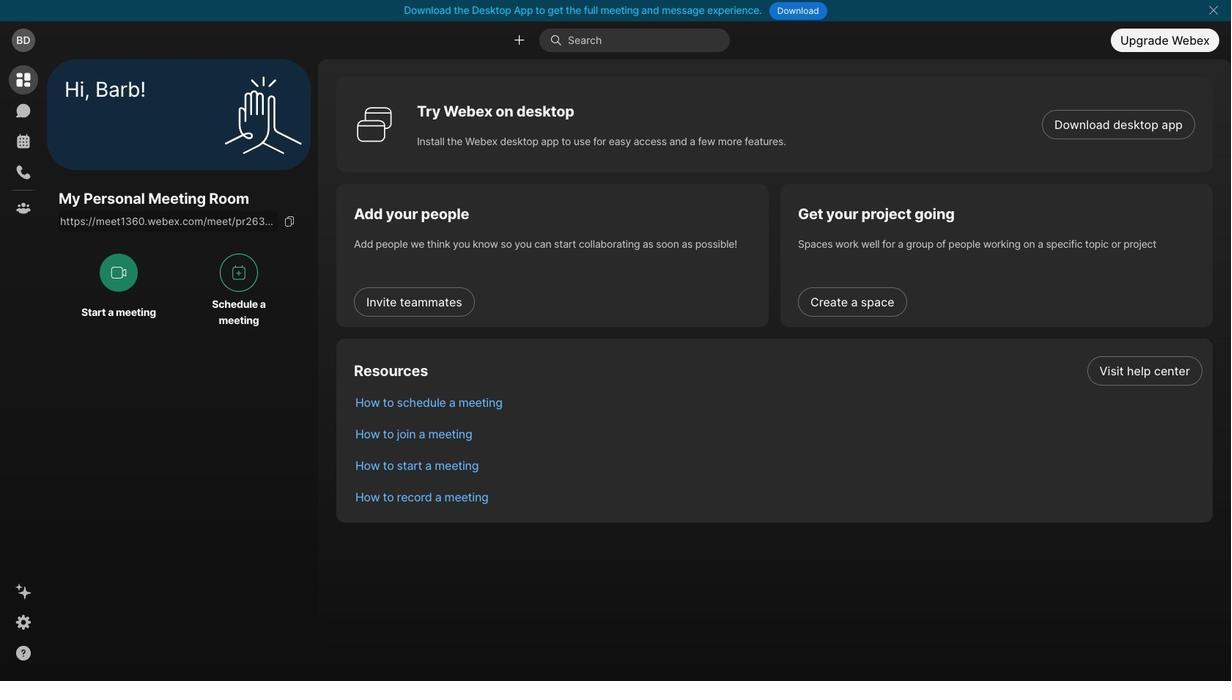 Task type: locate. For each thing, give the bounding box(es) containing it.
3 list item from the top
[[344, 418, 1213, 449]]

2 list item from the top
[[344, 386, 1213, 418]]

4 list item from the top
[[344, 449, 1213, 481]]

navigation
[[0, 59, 47, 681]]

list item
[[344, 355, 1213, 386], [344, 386, 1213, 418], [344, 418, 1213, 449], [344, 449, 1213, 481], [344, 481, 1213, 512]]

two hands high fiving image
[[219, 71, 307, 159]]

5 list item from the top
[[344, 481, 1213, 512]]

webex tab list
[[9, 65, 38, 223]]

1 list item from the top
[[344, 355, 1213, 386]]

None text field
[[59, 211, 279, 232]]

cancel_16 image
[[1208, 4, 1220, 16]]



Task type: vqa. For each thing, say whether or not it's contained in the screenshot.
3rd list item from the bottom
yes



